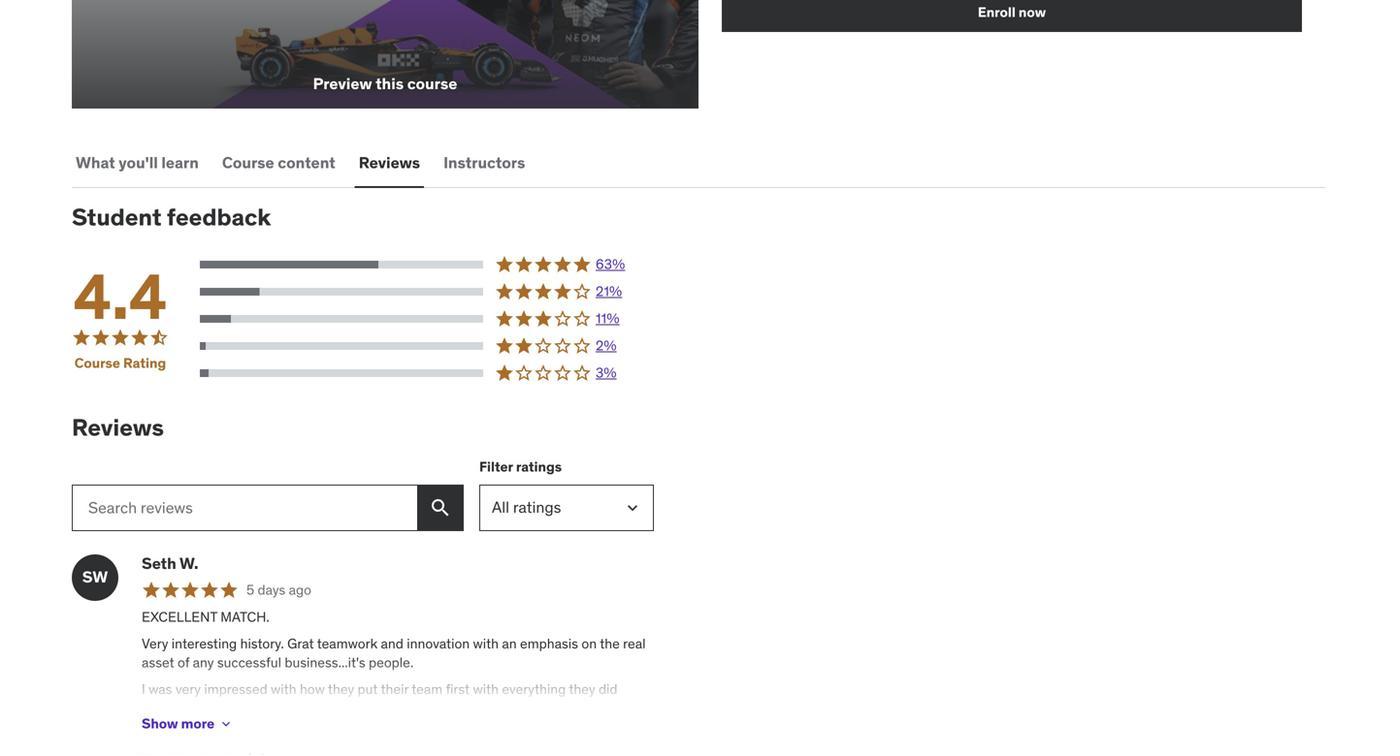 Task type: vqa. For each thing, say whether or not it's contained in the screenshot.
EXCELLENT MATCH. Very interesting history. Grat teamwork and innovation with an emphasis on the real asset of any successful business...it's people. I was very impressed with how they put their team first with everything they did including mental and physical health.
yes



Task type: describe. For each thing, give the bounding box(es) containing it.
health.
[[324, 700, 365, 718]]

of
[[178, 655, 189, 672]]

student feedback
[[72, 203, 271, 232]]

physical
[[271, 700, 320, 718]]

how
[[300, 681, 325, 699]]

xsmall image
[[218, 717, 234, 733]]

with right first
[[473, 681, 499, 699]]

successful
[[217, 655, 281, 672]]

course content button
[[218, 140, 339, 186]]

emphasis
[[520, 636, 578, 653]]

Search reviews text field
[[72, 485, 417, 532]]

with left 'an'
[[473, 636, 499, 653]]

very
[[176, 681, 201, 699]]

history.
[[240, 636, 284, 653]]

4.4
[[73, 258, 167, 336]]

2%
[[596, 337, 617, 355]]

show more
[[142, 716, 215, 733]]

any
[[193, 655, 214, 672]]

3% button
[[200, 364, 654, 383]]

21%
[[596, 283, 622, 300]]

3%
[[596, 365, 617, 382]]

rating
[[123, 355, 166, 372]]

match.
[[221, 609, 270, 626]]

what you'll learn button
[[72, 140, 203, 186]]

team
[[412, 681, 443, 699]]

put
[[358, 681, 378, 699]]

5
[[246, 582, 254, 599]]

first
[[446, 681, 470, 699]]

real
[[623, 636, 646, 653]]

seth
[[142, 554, 176, 574]]

instructors button
[[440, 140, 529, 186]]

21% button
[[200, 282, 654, 302]]

now
[[1019, 3, 1046, 21]]

filter
[[479, 458, 513, 476]]

reviews button
[[355, 140, 424, 186]]

did
[[599, 681, 618, 699]]

course
[[407, 74, 457, 94]]

1 horizontal spatial and
[[381, 636, 404, 653]]

feedback
[[167, 203, 271, 232]]

content
[[278, 153, 335, 173]]

interesting
[[172, 636, 237, 653]]

instructors
[[444, 153, 525, 173]]

mental
[[200, 700, 242, 718]]



Task type: locate. For each thing, give the bounding box(es) containing it.
0 horizontal spatial course
[[74, 355, 120, 372]]

5 days ago
[[246, 582, 311, 599]]

preview
[[313, 74, 372, 94]]

everything
[[502, 681, 566, 699]]

reviews down this
[[359, 153, 420, 173]]

and down impressed
[[245, 700, 268, 718]]

course left rating
[[74, 355, 120, 372]]

show
[[142, 716, 178, 733]]

business...it's
[[285, 655, 365, 672]]

teamwork
[[317, 636, 378, 653]]

course for course content
[[222, 153, 274, 173]]

11% button
[[200, 310, 654, 329]]

11%
[[596, 310, 620, 328]]

an
[[502, 636, 517, 653]]

this
[[376, 74, 404, 94]]

days
[[258, 582, 286, 599]]

innovation
[[407, 636, 470, 653]]

1 horizontal spatial they
[[569, 681, 595, 699]]

show more button
[[142, 705, 234, 744]]

very
[[142, 636, 168, 653]]

asset
[[142, 655, 174, 672]]

0 vertical spatial reviews
[[359, 153, 420, 173]]

what you'll learn
[[76, 153, 199, 173]]

on
[[582, 636, 597, 653]]

submit search image
[[429, 497, 452, 520]]

w.
[[179, 554, 198, 574]]

reviews inside button
[[359, 153, 420, 173]]

and
[[381, 636, 404, 653], [245, 700, 268, 718]]

0 vertical spatial course
[[222, 153, 274, 173]]

more
[[181, 716, 215, 733]]

filter ratings
[[479, 458, 562, 476]]

people.
[[369, 655, 414, 672]]

ratings
[[516, 458, 562, 476]]

grat
[[287, 636, 314, 653]]

1 horizontal spatial course
[[222, 153, 274, 173]]

enroll now button
[[722, 0, 1302, 32]]

with
[[473, 636, 499, 653], [271, 681, 297, 699], [473, 681, 499, 699]]

0 horizontal spatial reviews
[[72, 413, 164, 442]]

preview this course button
[[72, 0, 699, 109]]

0 vertical spatial and
[[381, 636, 404, 653]]

enroll
[[978, 3, 1016, 21]]

course for course rating
[[74, 355, 120, 372]]

the
[[600, 636, 620, 653]]

ago
[[289, 582, 311, 599]]

impressed
[[204, 681, 268, 699]]

1 they from the left
[[328, 681, 354, 699]]

learn
[[161, 153, 199, 173]]

you'll
[[119, 153, 158, 173]]

63% button
[[200, 255, 654, 275]]

course rating
[[74, 355, 166, 372]]

1 vertical spatial course
[[74, 355, 120, 372]]

preview this course
[[313, 74, 457, 94]]

excellent
[[142, 609, 217, 626]]

0 horizontal spatial and
[[245, 700, 268, 718]]

and up people.
[[381, 636, 404, 653]]

2 they from the left
[[569, 681, 595, 699]]

course
[[222, 153, 274, 173], [74, 355, 120, 372]]

including
[[142, 700, 197, 718]]

1 vertical spatial and
[[245, 700, 268, 718]]

0 horizontal spatial they
[[328, 681, 354, 699]]

seth w.
[[142, 554, 198, 574]]

they left did
[[569, 681, 595, 699]]

course content
[[222, 153, 335, 173]]

excellent match. very interesting history. grat teamwork and innovation with an emphasis on the real asset of any successful business...it's people. i was very impressed with how they put their team first with everything they did including mental and physical health.
[[142, 609, 646, 718]]

their
[[381, 681, 409, 699]]

they
[[328, 681, 354, 699], [569, 681, 595, 699]]

1 horizontal spatial reviews
[[359, 153, 420, 173]]

2% button
[[200, 337, 654, 356]]

with up physical
[[271, 681, 297, 699]]

i
[[142, 681, 145, 699]]

sw
[[82, 568, 108, 588]]

reviews
[[359, 153, 420, 173], [72, 413, 164, 442]]

reviews down course rating
[[72, 413, 164, 442]]

enroll now
[[978, 3, 1046, 21]]

student
[[72, 203, 162, 232]]

63%
[[596, 256, 625, 273]]

course left "content"
[[222, 153, 274, 173]]

they up 'health.'
[[328, 681, 354, 699]]

course inside button
[[222, 153, 274, 173]]

1 vertical spatial reviews
[[72, 413, 164, 442]]

what
[[76, 153, 115, 173]]

was
[[149, 681, 172, 699]]



